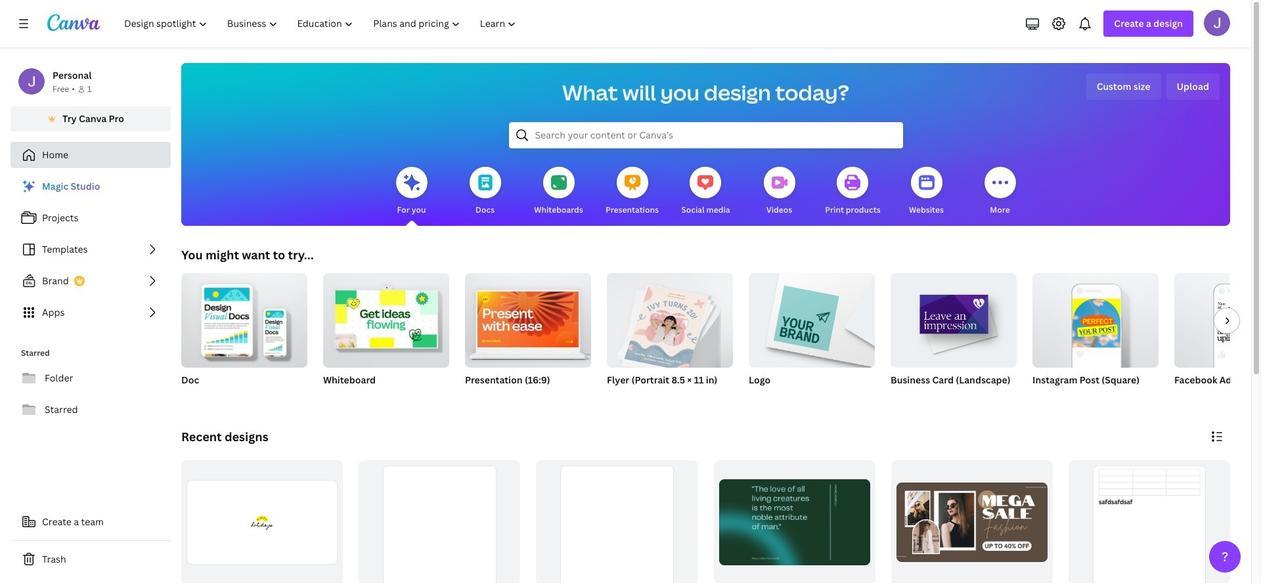 Task type: locate. For each thing, give the bounding box(es) containing it.
group
[[181, 268, 308, 404], [181, 268, 308, 368], [323, 268, 450, 404], [323, 268, 450, 368], [465, 268, 591, 404], [465, 268, 591, 368], [891, 268, 1017, 404], [891, 268, 1017, 368], [1033, 268, 1159, 404], [1033, 268, 1159, 368], [607, 273, 733, 404], [749, 273, 875, 404], [1175, 273, 1262, 404], [1175, 273, 1262, 368], [181, 461, 343, 584], [359, 461, 521, 584], [892, 461, 1053, 584], [1069, 461, 1231, 584]]

None search field
[[509, 122, 903, 149]]

list
[[11, 174, 171, 326]]



Task type: vqa. For each thing, say whether or not it's contained in the screenshot.
list
yes



Task type: describe. For each thing, give the bounding box(es) containing it.
Search search field
[[535, 123, 877, 148]]

top level navigation element
[[116, 11, 528, 37]]

jacob simon image
[[1205, 10, 1231, 36]]



